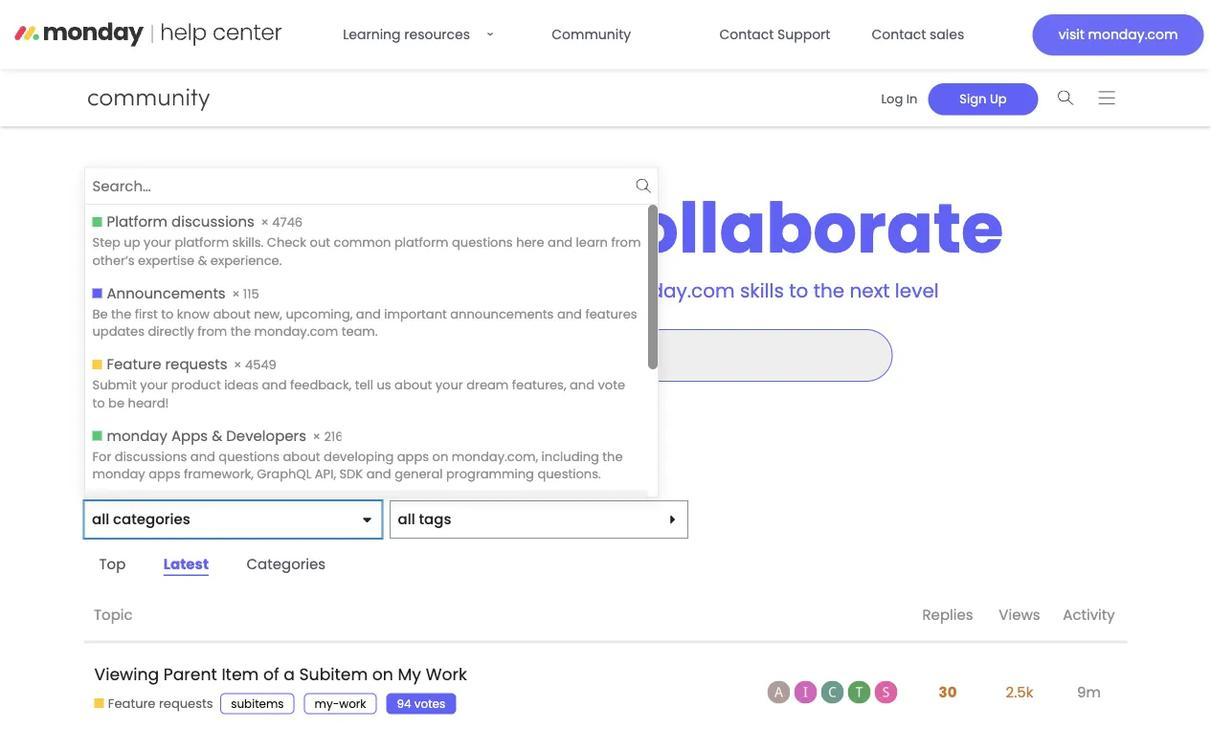 Task type: describe. For each thing, give the bounding box(es) containing it.
my
[[398, 663, 422, 686]]

categories
[[113, 510, 190, 530]]

sales
[[930, 25, 965, 44]]

contact sales
[[872, 25, 965, 44]]

connect
[[208, 181, 509, 277]]

my-
[[315, 696, 339, 712]]

9m link
[[1073, 668, 1106, 718]]

take
[[512, 278, 554, 305]]

visit monday.com link
[[1033, 14, 1205, 56]]

our
[[317, 278, 348, 305]]

replies
[[923, 605, 974, 626]]

2 radio item from the top
[[85, 277, 648, 348]]

a
[[284, 663, 295, 686]]

community link
[[541, 15, 643, 54]]

on
[[372, 663, 394, 686]]

all for all tags
[[398, 510, 415, 530]]

&
[[524, 181, 579, 277]]

monday community forum image
[[0, 84, 247, 111]]

views button
[[984, 591, 1056, 643]]

requests
[[159, 696, 213, 713]]

and
[[469, 278, 507, 305]]

viewing parent item of a subitem on my work
[[94, 663, 467, 686]]

viewing parent item of a subitem on my work link
[[94, 649, 467, 701]]

94 votes
[[397, 696, 446, 712]]

community
[[354, 278, 464, 305]]

monday.com inside connect & collaborate join our community and take your monday.com skills to the next level
[[607, 278, 735, 305]]

sign
[[960, 90, 987, 108]]

30 button
[[934, 672, 962, 715]]

feature
[[108, 696, 156, 713]]

contact support link
[[708, 15, 842, 54]]

my-work
[[315, 696, 366, 712]]

posters element
[[763, 591, 912, 643]]

connect & collaborate join our community and take your monday.com skills to the next level
[[208, 181, 1004, 305]]

iandee - frequent poster image
[[795, 682, 818, 705]]

Search… search field
[[92, 172, 633, 201]]

taylor tedesco - frequent poster image
[[848, 682, 871, 705]]

navigation containing log in
[[864, 77, 1128, 118]]

feature requests link
[[94, 696, 213, 713]]

sonya senkowsky - most recent poster image
[[875, 682, 898, 705]]

94
[[397, 696, 411, 712]]

categories link
[[231, 550, 341, 580]]

9m
[[1078, 683, 1102, 703]]

join
[[272, 278, 312, 305]]

tags
[[419, 510, 452, 530]]

search image
[[637, 179, 651, 193]]

of
[[263, 663, 279, 686]]

activity
[[1064, 605, 1116, 626]]

5 radio item from the top
[[85, 491, 648, 562]]

contact sales link
[[861, 15, 976, 54]]

latest link
[[148, 550, 224, 580]]

activity button
[[1056, 591, 1128, 643]]

item
[[222, 663, 259, 686]]



Task type: locate. For each thing, give the bounding box(es) containing it.
subitems
[[231, 696, 284, 712]]

menu image
[[1099, 91, 1116, 105]]

up
[[990, 90, 1007, 108]]

sign up button
[[929, 83, 1039, 115]]

replies button
[[912, 591, 984, 643]]

1 horizontal spatial contact
[[872, 25, 927, 44]]

monday.com right visit
[[1089, 25, 1179, 44]]

work
[[339, 696, 366, 712]]

your
[[559, 278, 602, 305]]

my-work link
[[304, 694, 377, 715]]

log in
[[882, 90, 918, 108]]

Search text field
[[319, 330, 892, 381]]

skills
[[740, 278, 784, 305]]

in
[[907, 90, 918, 108]]

contact for contact sales
[[872, 25, 927, 44]]

next
[[850, 278, 890, 305]]

contact
[[720, 25, 774, 44], [872, 25, 927, 44]]

level
[[895, 278, 939, 305]]

top
[[99, 554, 126, 575]]

94 votes link
[[386, 694, 456, 715]]

learning
[[343, 25, 401, 44]]

visit monday.com
[[1059, 25, 1179, 44]]

votes
[[415, 696, 446, 712]]

0 vertical spatial monday.com
[[1089, 25, 1179, 44]]

search image
[[1058, 91, 1075, 105]]

all categories
[[92, 510, 190, 530]]

3 radio item from the top
[[85, 348, 648, 419]]

visit
[[1059, 25, 1085, 44]]

tags list
[[220, 694, 466, 715]]

contact left support
[[720, 25, 774, 44]]

1 horizontal spatial monday.com
[[1089, 25, 1179, 44]]

support
[[778, 25, 831, 44]]

log
[[882, 90, 904, 108]]

resources
[[404, 25, 470, 44]]

monday.com
[[1089, 25, 1179, 44], [607, 278, 735, 305]]

all tags
[[398, 510, 452, 530]]

parent
[[164, 663, 217, 686]]

0 horizontal spatial monday.com
[[607, 278, 735, 305]]

2.5k
[[1006, 683, 1034, 703]]

categories
[[247, 554, 326, 575]]

learning resources link
[[332, 15, 522, 54]]

sign up
[[960, 90, 1007, 108]]

1 vertical spatial monday.com
[[607, 278, 735, 305]]

0 horizontal spatial all
[[92, 510, 109, 530]]

all up top
[[92, 510, 109, 530]]

2 all from the left
[[398, 510, 415, 530]]

radio item
[[85, 205, 648, 277], [85, 277, 648, 348], [85, 348, 648, 419], [85, 419, 648, 491], [85, 491, 648, 562]]

latest
[[164, 554, 209, 575]]

1 radio item from the top
[[85, 205, 648, 277]]

views
[[999, 605, 1041, 626]]

monday.com right 'your'
[[607, 278, 735, 305]]

1 horizontal spatial all
[[398, 510, 415, 530]]

work
[[426, 663, 467, 686]]

feature requests
[[108, 696, 213, 713]]

subitem
[[299, 663, 368, 686]]

navigation
[[864, 77, 1128, 118]]

collaborate
[[593, 181, 1004, 277]]

subitems link
[[220, 694, 295, 715]]

all for all categories
[[92, 510, 109, 530]]

all left tags
[[398, 510, 415, 530]]

contact for contact support
[[720, 25, 774, 44]]

0 horizontal spatial contact
[[720, 25, 774, 44]]

log in button
[[871, 83, 929, 115]]

viewing
[[94, 663, 159, 686]]

learning resources
[[343, 25, 470, 44]]

2 contact from the left
[[872, 25, 927, 44]]

30
[[939, 683, 957, 703]]

1 contact from the left
[[720, 25, 774, 44]]

topic
[[94, 605, 133, 626]]

top link
[[84, 550, 141, 580]]

the
[[814, 278, 845, 305]]

4 radio item from the top
[[85, 419, 648, 491]]

adam krukemyer - original poster image
[[768, 682, 791, 705]]

1 all from the left
[[92, 510, 109, 530]]

to
[[790, 278, 809, 305]]

charles karpiuk - frequent poster image
[[821, 682, 844, 705]]

all
[[92, 510, 109, 530], [398, 510, 415, 530]]

community
[[552, 25, 631, 44]]

monday.com logo image
[[14, 15, 283, 54]]

menu
[[85, 205, 658, 562]]

contact left sales
[[872, 25, 927, 44]]

contact support
[[720, 25, 831, 44]]



Task type: vqa. For each thing, say whether or not it's contained in the screenshot.
subitem
yes



